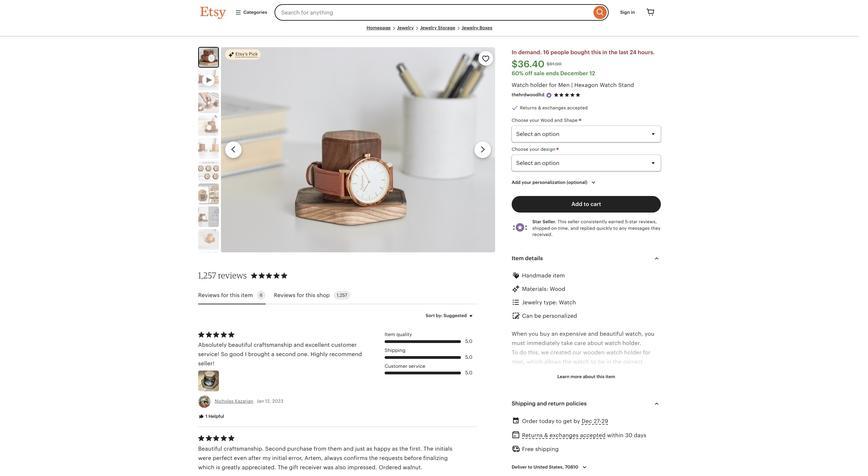 Task type: vqa. For each thing, say whether or not it's contained in the screenshot.
the bottommost &
yes



Task type: locate. For each thing, give the bounding box(es) containing it.
about up the wooden
[[587, 340, 603, 347]]

in inside button
[[631, 10, 635, 15]]

0 horizontal spatial as
[[366, 446, 372, 452]]

Search for anything text field
[[274, 4, 592, 21]]

hexagon watch stand handmade image
[[198, 229, 219, 250]]

watch
[[512, 82, 529, 88], [600, 82, 617, 88], [559, 299, 576, 306], [529, 425, 546, 431]]

service!
[[198, 351, 219, 358]]

1,257 left reviews
[[198, 270, 216, 281]]

its
[[584, 368, 590, 375]]

a inside absolutely beautiful craftsmanship and excellent customer service!  so good i brought a second one.  highly recommend seller!
[[271, 351, 274, 358]]

exchanges down regular
[[550, 432, 579, 439]]

& up choose your wood and shape
[[538, 105, 541, 110]]

1
[[205, 414, 207, 419]]

a
[[271, 351, 274, 358], [588, 396, 591, 403], [614, 425, 617, 431], [528, 462, 531, 469], [578, 462, 581, 469], [619, 462, 622, 469]]

29
[[601, 418, 608, 425]]

1 horizontal spatial excellent
[[512, 406, 536, 412]]

deliver to united states, 70810
[[512, 465, 578, 470]]

any inside our hexagon watch stand is a stylish accessory and an excellent addition to the unusual design of any room. it is suitable for both modern smartwatches, such as apple watch and regular models with a steel or leather strap.
[[628, 406, 638, 412]]

hexagon inside our hexagon watch stand is a stylish accessory and an excellent addition to the unusual design of any room. it is suitable for both modern smartwatches, such as apple watch and regular models with a steel or leather strap.
[[523, 396, 547, 403]]

and up the one.
[[294, 342, 304, 348]]

reviews right 6
[[274, 292, 295, 299]]

0 vertical spatial &
[[538, 105, 541, 110]]

item left 6
[[241, 292, 253, 299]]

0 vertical spatial which
[[527, 359, 543, 365]]

1 vertical spatial be
[[598, 359, 605, 365]]

shipped
[[532, 226, 550, 231]]

1 vertical spatial about
[[583, 374, 595, 379]]

a up the "unusual" at the bottom right of page
[[588, 396, 591, 403]]

of inside mens watch holder is presented in three variants of the form: a circle (cylinder), a hexagon and a triangle.
[[644, 453, 649, 459]]

ordered
[[379, 464, 401, 471]]

the
[[423, 446, 433, 452], [278, 464, 288, 471]]

and down three
[[607, 462, 617, 469]]

to up order today to get by dec 27-29
[[561, 406, 567, 412]]

2 choose from the top
[[512, 147, 528, 152]]

1 vertical spatial design
[[601, 406, 620, 412]]

0 horizontal spatial &
[[538, 105, 541, 110]]

1 horizontal spatial any
[[628, 406, 638, 412]]

earned
[[608, 219, 624, 225]]

for inside our hexagon watch stand is a stylish accessory and an excellent addition to the unusual design of any room. it is suitable for both modern smartwatches, such as apple watch and regular models with a steel or leather strap.
[[540, 415, 548, 422]]

beautiful up good
[[228, 342, 252, 348]]

exchanges down star_seller icon
[[542, 105, 566, 110]]

and left return
[[537, 400, 547, 407]]

unusual
[[579, 406, 600, 412]]

0 vertical spatial the
[[423, 446, 433, 452]]

as inside our hexagon watch stand is a stylish accessory and an excellent addition to the unusual design of any room. it is suitable for both modern smartwatches, such as apple watch and regular models with a steel or leather strap.
[[641, 415, 647, 422]]

0 vertical spatial any
[[619, 226, 627, 231]]

wood up type:
[[550, 286, 565, 292]]

the down the "initial"
[[278, 464, 288, 471]]

the up finalizing
[[423, 446, 433, 452]]

jewelry for jewelry storage
[[420, 25, 437, 30]]

helpful
[[208, 414, 224, 419]]

item inside dropdown button
[[512, 255, 524, 262]]

menu bar containing homepage
[[200, 25, 659, 37]]

jewelry left boxes at right top
[[462, 25, 478, 30]]

design down choose your wood and shape
[[541, 147, 555, 152]]

item left details
[[512, 255, 524, 262]]

add inside button
[[571, 201, 582, 208]]

people
[[551, 49, 569, 56]]

hexagon up addition
[[523, 396, 547, 403]]

an
[[551, 331, 558, 337], [652, 396, 659, 403]]

and down seller
[[570, 226, 579, 231]]

excellent up the highly
[[305, 342, 330, 348]]

which down this,
[[527, 359, 543, 365]]

of
[[621, 406, 627, 412], [644, 453, 649, 459]]

about inside dropdown button
[[583, 374, 595, 379]]

0 horizontal spatial you
[[529, 331, 538, 337]]

1 horizontal spatial the
[[423, 446, 433, 452]]

1 reviews from the left
[[198, 292, 220, 299]]

3 5.0 from the top
[[465, 370, 472, 376]]

1 vertical spatial 1,257
[[337, 293, 347, 298]]

the inside mens watch holder is presented in three variants of the form: a circle (cylinder), a hexagon and a triangle.
[[651, 453, 660, 459]]

to right not
[[522, 378, 528, 384]]

1 vertical spatial accepted
[[580, 432, 606, 439]]

received.
[[532, 232, 553, 237]]

beautiful up the 'holder.'
[[600, 331, 624, 337]]

and inside shipping and return policies dropdown button
[[537, 400, 547, 407]]

an inside our hexagon watch stand is a stylish accessory and an excellent addition to the unusual design of any room. it is suitable for both modern smartwatches, such as apple watch and regular models with a steel or leather strap.
[[652, 396, 659, 403]]

0 vertical spatial hexagon
[[523, 396, 547, 403]]

1 vertical spatial beautiful
[[228, 342, 252, 348]]

1 vertical spatial exchanges
[[550, 432, 579, 439]]

1,257 for 1,257
[[337, 293, 347, 298]]

2 5.0 from the top
[[465, 355, 472, 360]]

item details button
[[505, 250, 667, 267]]

1,257 right shop
[[337, 293, 347, 298]]

1 vertical spatial an
[[652, 396, 659, 403]]

jewelry right homepage link
[[397, 25, 414, 30]]

of inside our hexagon watch stand is a stylish accessory and an excellent addition to the unusual design of any room. it is suitable for both modern smartwatches, such as apple watch and regular models with a steel or leather strap.
[[621, 406, 627, 412]]

messages
[[628, 226, 650, 231]]

1 vertical spatial hexagon
[[582, 462, 605, 469]]

accepted for returns & exchanges accepted
[[567, 105, 588, 110]]

1,257 for 1,257 reviews
[[198, 270, 216, 281]]

choose for choose your wood and shape
[[512, 118, 528, 123]]

1 vertical spatial item
[[385, 332, 395, 337]]

you
[[529, 331, 538, 337], [645, 331, 655, 337]]

your down returns & exchanges accepted
[[530, 118, 539, 123]]

jewelry storage link
[[420, 25, 455, 30]]

just
[[355, 446, 365, 452]]

second
[[276, 351, 296, 358]]

can
[[522, 313, 533, 320]]

to
[[512, 349, 518, 356]]

item inside dropdown button
[[606, 374, 615, 379]]

0 horizontal spatial item
[[385, 332, 395, 337]]

the left dial
[[623, 368, 631, 375]]

of right variants
[[644, 453, 649, 459]]

holder up correct
[[624, 349, 642, 356]]

wood down returns & exchanges accepted
[[541, 118, 553, 123]]

0 vertical spatial your
[[530, 118, 539, 123]]

initial
[[272, 455, 287, 462]]

0 vertical spatial add
[[512, 180, 521, 185]]

be down position,
[[529, 378, 536, 384]]

0 horizontal spatial shipping
[[385, 348, 405, 353]]

is up (cylinder),
[[564, 453, 569, 459]]

can be personalized
[[522, 313, 577, 320]]

before
[[404, 455, 422, 462]]

united
[[533, 465, 548, 470]]

2 vertical spatial 5.0
[[465, 370, 472, 376]]

and inside mens watch holder is presented in three variants of the form: a circle (cylinder), a hexagon and a triangle.
[[607, 462, 617, 469]]

add to cart
[[571, 201, 601, 208]]

for up glass
[[643, 349, 651, 356]]

0 vertical spatial choose
[[512, 118, 528, 123]]

in inside mens watch holder is presented in three variants of the form: a circle (cylinder), a hexagon and a triangle.
[[599, 453, 604, 459]]

1 vertical spatial excellent
[[512, 406, 536, 412]]

0 horizontal spatial item
[[241, 292, 253, 299]]

and right 'shape,'
[[611, 368, 621, 375]]

for down addition
[[540, 415, 548, 422]]

to left get
[[556, 418, 562, 425]]

watch holder for men hexagon watch stand image 1 image
[[221, 47, 495, 252], [199, 48, 218, 67]]

hexagon down presented
[[582, 462, 605, 469]]

0 horizontal spatial reviews
[[198, 292, 220, 299]]

and inside this seller consistently earned 5-star reviews, shipped on time, and replied quickly to any messages they received.
[[570, 226, 579, 231]]

watch down 'suitable'
[[529, 425, 546, 431]]

and up room.
[[640, 396, 650, 403]]

1 horizontal spatial which
[[527, 359, 543, 365]]

|
[[571, 82, 573, 88]]

0 vertical spatial wood
[[541, 118, 553, 123]]

(optional)
[[567, 180, 587, 185]]

after
[[248, 455, 261, 462]]

design up smartwatches,
[[601, 406, 620, 412]]

wooden
[[583, 349, 605, 356]]

beautiful inside absolutely beautiful craftsmanship and excellent customer service!  so good i brought a second one.  highly recommend seller!
[[228, 342, 252, 348]]

craftsmanship.
[[224, 446, 264, 452]]

in left three
[[599, 453, 604, 459]]

watch holder for men made of oak or walnut image
[[198, 138, 219, 159]]

keep
[[569, 368, 582, 375]]

star_seller image
[[546, 92, 552, 98]]

item for item details
[[512, 255, 524, 262]]

5.0
[[465, 339, 472, 344], [465, 355, 472, 360], [465, 370, 472, 376]]

sort by: suggested button
[[420, 309, 480, 323]]

be up 'shape,'
[[598, 359, 605, 365]]

0 vertical spatial item
[[553, 272, 565, 279]]

apple
[[512, 425, 527, 431]]

add left personalization
[[512, 180, 521, 185]]

in
[[512, 49, 517, 56]]

1 horizontal spatial design
[[601, 406, 620, 412]]

to
[[584, 201, 589, 208], [613, 226, 618, 231], [591, 359, 596, 365], [562, 368, 568, 375], [522, 378, 528, 384], [561, 406, 567, 412], [556, 418, 562, 425], [528, 465, 532, 470]]

1 vertical spatial which
[[198, 464, 214, 471]]

returns
[[520, 105, 537, 110], [522, 432, 543, 439]]

jewelry down materials:
[[522, 299, 542, 306]]

be right can
[[534, 313, 541, 320]]

returns for returns & exchanges accepted within 30 days
[[522, 432, 543, 439]]

0 vertical spatial design
[[541, 147, 555, 152]]

menu bar
[[200, 25, 659, 37]]

1 horizontal spatial reviews
[[274, 292, 295, 299]]

add for add to cart
[[571, 201, 582, 208]]

0 horizontal spatial any
[[619, 226, 627, 231]]

and
[[554, 118, 563, 123], [570, 226, 579, 231], [588, 331, 598, 337], [294, 342, 304, 348], [611, 368, 621, 375], [640, 396, 650, 403], [537, 400, 547, 407], [547, 425, 558, 431], [343, 446, 354, 452], [607, 462, 617, 469]]

about
[[587, 340, 603, 347], [583, 374, 595, 379]]

in up 'shape,'
[[606, 359, 611, 365]]

your inside dropdown button
[[522, 180, 531, 185]]

a down three
[[619, 462, 622, 469]]

1 you from the left
[[529, 331, 538, 337]]

1 choose from the top
[[512, 118, 528, 123]]

your down choose your wood and shape
[[530, 147, 539, 152]]

the right variants
[[651, 453, 660, 459]]

0 vertical spatial returns
[[520, 105, 537, 110]]

do
[[519, 349, 527, 356]]

brought
[[248, 351, 270, 358]]

add inside dropdown button
[[512, 180, 521, 185]]

to down earned
[[613, 226, 618, 231]]

item right its
[[606, 374, 615, 379]]

any down 5-
[[619, 226, 627, 231]]

nicholas kazarian link
[[215, 399, 253, 404]]

reviews for reviews for this shop
[[274, 292, 295, 299]]

the left last
[[609, 49, 617, 56]]

watch down the 'holder.'
[[606, 349, 623, 356]]

to left keep
[[562, 368, 568, 375]]

shipping for shipping and return policies
[[512, 400, 536, 407]]

item up materials: wood
[[553, 272, 565, 279]]

room.
[[639, 406, 655, 412]]

1 vertical spatial &
[[544, 432, 548, 439]]

holder inside when you buy an expensive and beautiful watch, you must immediately take care about watch holder. to do this, we created our wooden watch holder for men, which allows the watch to be in the correct position, the strap to keep its shape, and the dial glass not to be scratched.
[[624, 349, 642, 356]]

shipping inside dropdown button
[[512, 400, 536, 407]]

0 horizontal spatial add
[[512, 180, 521, 185]]

2 vertical spatial your
[[522, 180, 531, 185]]

star seller.
[[532, 219, 556, 225]]

more
[[571, 374, 582, 379]]

craftsmanship
[[254, 342, 292, 348]]

suggested
[[443, 313, 467, 318]]

accessory
[[612, 396, 639, 403]]

second
[[265, 446, 286, 452]]

0 vertical spatial excellent
[[305, 342, 330, 348]]

shipping and return policies button
[[505, 396, 667, 412]]

1 vertical spatial shipping
[[512, 400, 536, 407]]

2 reviews from the left
[[274, 292, 295, 299]]

watch holder for men hexagon watch stand image 7 image
[[198, 207, 219, 227]]

0 vertical spatial an
[[551, 331, 558, 337]]

appreciated.
[[242, 464, 276, 471]]

item details
[[512, 255, 543, 262]]

in left last
[[602, 49, 607, 56]]

you left buy
[[529, 331, 538, 337]]

1 vertical spatial choose
[[512, 147, 528, 152]]

strap.
[[512, 434, 527, 440]]

which down 'were'
[[198, 464, 214, 471]]

cylinder watch stand made of wood image
[[198, 115, 219, 136]]

this right bought
[[591, 49, 601, 56]]

sign in button
[[615, 6, 640, 19]]

6
[[260, 293, 263, 298]]

allows
[[544, 359, 561, 365]]

watch left stand
[[600, 82, 617, 88]]

this left shop
[[306, 292, 315, 299]]

an up it
[[652, 396, 659, 403]]

your for design
[[530, 147, 539, 152]]

when you buy an expensive and beautiful watch, you must immediately take care about watch holder. to do this, we created our wooden watch holder for men, which allows the watch to be in the correct position, the strap to keep its shape, and the dial glass not to be scratched.
[[512, 331, 658, 384]]

add up seller
[[571, 201, 582, 208]]

1 horizontal spatial shipping
[[512, 400, 536, 407]]

2 horizontal spatial item
[[606, 374, 615, 379]]

1 horizontal spatial add
[[571, 201, 582, 208]]

0 horizontal spatial which
[[198, 464, 214, 471]]

0 vertical spatial beautiful
[[600, 331, 624, 337]]

5.0 for quality
[[465, 339, 472, 344]]

add for add your personalization (optional)
[[512, 180, 521, 185]]

1 horizontal spatial of
[[644, 453, 649, 459]]

to left united
[[528, 465, 532, 470]]

2 vertical spatial holder
[[545, 453, 563, 459]]

free shipping
[[522, 446, 559, 453]]

0 vertical spatial of
[[621, 406, 627, 412]]

accepted
[[567, 105, 588, 110], [580, 432, 606, 439]]

this
[[591, 49, 601, 56], [230, 292, 240, 299], [306, 292, 315, 299], [597, 374, 604, 379]]

jewelry boxes
[[462, 25, 492, 30]]

watch up circle
[[528, 453, 544, 459]]

seller.
[[543, 219, 556, 225]]

1 vertical spatial of
[[644, 453, 649, 459]]

2 vertical spatial item
[[606, 374, 615, 379]]

handmade item
[[522, 272, 565, 279]]

quickly
[[596, 226, 612, 231]]

0 horizontal spatial hexagon
[[523, 396, 547, 403]]

view details of this review photo by nicholas kazarian image
[[198, 371, 219, 391]]

accepted down models
[[580, 432, 606, 439]]

as right "just" at the left bottom of page
[[366, 446, 372, 452]]

1 horizontal spatial hexagon
[[582, 462, 605, 469]]

& for returns & exchanges accepted within 30 days
[[544, 432, 548, 439]]

1 vertical spatial your
[[530, 147, 539, 152]]

0 horizontal spatial the
[[278, 464, 288, 471]]

three
[[606, 453, 620, 459]]

1 vertical spatial 5.0
[[465, 355, 472, 360]]

any inside this seller consistently earned 5-star reviews, shipped on time, and replied quickly to any messages they received.
[[619, 226, 627, 231]]

watch holder for men hexagon watch stand image 6 image
[[198, 184, 219, 204]]

1 horizontal spatial item
[[512, 255, 524, 262]]

artem,
[[305, 455, 323, 462]]

any up such at the right bottom
[[628, 406, 638, 412]]

0 vertical spatial exchanges
[[542, 105, 566, 110]]

item left the quality
[[385, 332, 395, 337]]

None search field
[[274, 4, 609, 21]]

1 horizontal spatial beautiful
[[600, 331, 624, 337]]

jewelry for jewelry boxes
[[462, 25, 478, 30]]

our
[[572, 349, 582, 356]]

returns down thehrdwoodltd link
[[520, 105, 537, 110]]

shipping up customer
[[385, 348, 405, 353]]

deliver
[[512, 465, 527, 470]]

0 horizontal spatial of
[[621, 406, 627, 412]]

for left shop
[[297, 292, 304, 299]]

0 vertical spatial shipping
[[385, 348, 405, 353]]

your left personalization
[[522, 180, 531, 185]]

accepted for returns & exchanges accepted within 30 days
[[580, 432, 606, 439]]

1 vertical spatial returns
[[522, 432, 543, 439]]

gift
[[289, 464, 298, 471]]

0 vertical spatial 1,257
[[198, 270, 216, 281]]

1 horizontal spatial you
[[645, 331, 655, 337]]

banner
[[188, 0, 671, 25]]

0 vertical spatial accepted
[[567, 105, 588, 110]]

1 vertical spatial holder
[[624, 349, 642, 356]]

holder up deliver to united states, 70810 dropdown button
[[545, 453, 563, 459]]

tab list
[[198, 287, 478, 305]]

1 horizontal spatial an
[[652, 396, 659, 403]]

0 horizontal spatial beautiful
[[228, 342, 252, 348]]

any
[[619, 226, 627, 231], [628, 406, 638, 412]]

storage
[[438, 25, 455, 30]]

1 horizontal spatial &
[[544, 432, 548, 439]]

and left "just" at the left bottom of page
[[343, 446, 354, 452]]

triangle.
[[623, 462, 646, 469]]

of down "accessory"
[[621, 406, 627, 412]]

exchanges
[[542, 105, 566, 110], [550, 432, 579, 439]]

excellent up 'suitable'
[[512, 406, 536, 412]]

0 vertical spatial about
[[587, 340, 603, 347]]

seller
[[568, 219, 579, 225]]

1 horizontal spatial 1,257
[[337, 293, 347, 298]]

returns down order
[[522, 432, 543, 439]]

1 horizontal spatial item
[[553, 272, 565, 279]]

0 vertical spatial item
[[512, 255, 524, 262]]

models
[[580, 425, 600, 431]]

about right more
[[583, 374, 595, 379]]

jewelry for jewelry link
[[397, 25, 414, 30]]

in right sign
[[631, 10, 635, 15]]

0 horizontal spatial an
[[551, 331, 558, 337]]

this right its
[[597, 374, 604, 379]]

0 horizontal spatial excellent
[[305, 342, 330, 348]]

70810
[[565, 465, 578, 470]]

stand
[[618, 82, 634, 88]]

0 vertical spatial 5.0
[[465, 339, 472, 344]]

1 vertical spatial any
[[628, 406, 638, 412]]

etsy's
[[235, 52, 248, 57]]

0 horizontal spatial 1,257
[[198, 270, 216, 281]]

2 horizontal spatial as
[[641, 415, 647, 422]]

scratched.
[[538, 378, 566, 384]]

you right watch,
[[645, 331, 655, 337]]

returns for returns & exchanges accepted
[[520, 105, 537, 110]]

the down "stand"
[[569, 406, 577, 412]]

1 5.0 from the top
[[465, 339, 472, 344]]

beautiful inside when you buy an expensive and beautiful watch, you must immediately take care about watch holder. to do this, we created our wooden watch holder for men, which allows the watch to be in the correct position, the strap to keep its shape, and the dial glass not to be scratched.
[[600, 331, 624, 337]]

1 vertical spatial item
[[241, 292, 253, 299]]

consistently
[[581, 219, 607, 225]]

1 vertical spatial add
[[571, 201, 582, 208]]

5.0 for service
[[465, 370, 472, 376]]

thehrdwoodltd
[[512, 92, 544, 98]]

your for personalization
[[522, 180, 531, 185]]



Task type: describe. For each thing, give the bounding box(es) containing it.
and down both
[[547, 425, 558, 431]]

mens
[[512, 453, 526, 459]]

holder inside mens watch holder is presented in three variants of the form: a circle (cylinder), a hexagon and a triangle.
[[545, 453, 563, 459]]

cart
[[590, 201, 601, 208]]

order
[[522, 418, 538, 425]]

deliver to united states, 70810 button
[[507, 460, 594, 471]]

immediately
[[527, 340, 560, 347]]

position,
[[512, 368, 535, 375]]

our
[[512, 396, 522, 403]]

learn more about this item button
[[552, 371, 620, 383]]

for inside when you buy an expensive and beautiful watch, you must immediately take care about watch holder. to do this, we created our wooden watch holder for men, which allows the watch to be in the correct position, the strap to keep its shape, and the dial glass not to be scratched.
[[643, 349, 651, 356]]

the down happy on the bottom left of page
[[369, 455, 378, 462]]

buy
[[540, 331, 550, 337]]

last
[[619, 49, 628, 56]]

return
[[548, 400, 565, 407]]

returns & exchanges accepted
[[520, 105, 588, 110]]

is inside mens watch holder is presented in three variants of the form: a circle (cylinder), a hexagon and a triangle.
[[564, 453, 569, 459]]

pick
[[249, 52, 258, 57]]

watch down 60%
[[512, 82, 529, 88]]

choose your design
[[512, 147, 557, 152]]

customer
[[385, 363, 407, 369]]

sale
[[534, 70, 545, 77]]

first.
[[410, 446, 422, 452]]

(cylinder),
[[549, 462, 576, 469]]

add your personalization (optional)
[[512, 180, 587, 185]]

sort
[[426, 313, 435, 318]]

excellent inside absolutely beautiful craftsmanship and excellent customer service!  so good i brought a second one.  highly recommend seller!
[[305, 342, 330, 348]]

and inside beautiful craftsmanship. second purchase from them and just as happy as the first. the initials were perfect even after my initial error, artem, always confirms the requests before finalizing which is greatly appreciated. the gift receiver was also impressed. ordered walnut.
[[343, 446, 354, 452]]

customer
[[331, 342, 357, 348]]

1 horizontal spatial watch holder for men hexagon watch stand image 1 image
[[221, 47, 495, 252]]

leather
[[640, 425, 659, 431]]

5-
[[625, 219, 629, 225]]

good
[[229, 351, 243, 358]]

this down reviews
[[230, 292, 240, 299]]

watch holder for men | hexagon watch stand
[[512, 82, 634, 88]]

a up within
[[614, 425, 617, 431]]

a down presented
[[578, 462, 581, 469]]

60% off sale ends december 12
[[512, 70, 595, 77]]

greatly
[[222, 464, 240, 471]]

item inside tab list
[[241, 292, 253, 299]]

walnut.
[[403, 464, 422, 471]]

which inside beautiful craftsmanship. second purchase from them and just as happy as the first. the initials were perfect even after my initial error, artem, always confirms the requests before finalizing which is greatly appreciated. the gift receiver was also impressed. ordered walnut.
[[198, 464, 214, 471]]

choose your wood and shape
[[512, 118, 579, 123]]

your for wood
[[530, 118, 539, 123]]

to inside our hexagon watch stand is a stylish accessory and an excellent addition to the unusual design of any room. it is suitable for both modern smartwatches, such as apple watch and regular models with a steel or leather strap.
[[561, 406, 567, 412]]

about inside when you buy an expensive and beautiful watch, you must immediately take care about watch holder. to do this, we created our wooden watch holder for men, which allows the watch to be in the correct position, the strap to keep its shape, and the dial glass not to be scratched.
[[587, 340, 603, 347]]

reviews
[[218, 270, 247, 281]]

and up the wooden
[[588, 331, 598, 337]]

bought
[[570, 49, 590, 56]]

jewelry for jewelry type: watch
[[522, 299, 542, 306]]

personalization
[[532, 180, 566, 185]]

or
[[633, 425, 639, 431]]

hexagon inside mens watch holder is presented in three variants of the form: a circle (cylinder), a hexagon and a triangle.
[[582, 462, 605, 469]]

the left 'strap'
[[537, 368, 545, 375]]

shipping and return policies
[[512, 400, 587, 407]]

glass
[[644, 368, 658, 375]]

finalizing
[[423, 455, 448, 462]]

& for returns & exchanges accepted
[[538, 105, 541, 110]]

0 vertical spatial holder
[[530, 82, 548, 88]]

choose for choose your design
[[512, 147, 528, 152]]

watch left the 'holder.'
[[605, 340, 621, 347]]

the down created
[[563, 359, 572, 365]]

they
[[651, 226, 661, 231]]

reviews for this shop
[[274, 292, 330, 299]]

categories
[[243, 10, 267, 15]]

reviews,
[[639, 219, 657, 225]]

care
[[574, 340, 586, 347]]

1 vertical spatial wood
[[550, 286, 565, 292]]

nicholas kazarian jan 12, 2023
[[215, 399, 283, 404]]

is up the "unusual" at the bottom right of page
[[583, 396, 587, 403]]

to inside this seller consistently earned 5-star reviews, shipped on time, and replied quickly to any messages they received.
[[613, 226, 618, 231]]

which inside when you buy an expensive and beautiful watch, you must immediately take care about watch holder. to do this, we created our wooden watch holder for men, which allows the watch to be in the correct position, the strap to keep its shape, and the dial glass not to be scratched.
[[527, 359, 543, 365]]

replied
[[580, 226, 595, 231]]

this inside dropdown button
[[597, 374, 604, 379]]

the left correct
[[613, 359, 622, 365]]

watch inside our hexagon watch stand is a stylish accessory and an excellent addition to the unusual design of any room. it is suitable for both modern smartwatches, such as apple watch and regular models with a steel or leather strap.
[[548, 396, 564, 403]]

requests
[[379, 455, 403, 462]]

jewelry storage
[[420, 25, 455, 30]]

item for item quality
[[385, 332, 395, 337]]

modern
[[563, 415, 585, 422]]

none search field inside "banner"
[[274, 4, 609, 21]]

in inside when you buy an expensive and beautiful watch, you must immediately take care about watch holder. to do this, we created our wooden watch holder for men, which allows the watch to be in the correct position, the strap to keep its shape, and the dial glass not to be scratched.
[[606, 359, 611, 365]]

the left first.
[[399, 446, 408, 452]]

smartwatches,
[[586, 415, 625, 422]]

order today to get by dec 27-29
[[522, 418, 608, 425]]

is up "apple" on the right of page
[[512, 415, 516, 422]]

$36.40 $91.00
[[512, 59, 562, 69]]

demand.
[[518, 49, 542, 56]]

exchanges for returns & exchanges accepted
[[542, 105, 566, 110]]

1 horizontal spatial as
[[392, 446, 398, 452]]

circle
[[532, 462, 547, 469]]

created
[[550, 349, 571, 356]]

seller!
[[198, 361, 214, 367]]

is inside beautiful craftsmanship. second purchase from them and just as happy as the first. the initials were perfect even after my initial error, artem, always confirms the requests before finalizing which is greatly appreciated. the gift receiver was also impressed. ordered walnut.
[[216, 464, 220, 471]]

1,257 reviews
[[198, 270, 247, 281]]

even
[[234, 455, 247, 462]]

an inside when you buy an expensive and beautiful watch, you must immediately take care about watch holder. to do this, we created our wooden watch holder for men, which allows the watch to be in the correct position, the strap to keep its shape, and the dial glass not to be scratched.
[[551, 331, 558, 337]]

from
[[314, 446, 326, 452]]

tab list containing reviews for this item
[[198, 287, 478, 305]]

2 you from the left
[[645, 331, 655, 337]]

excellent inside our hexagon watch stand is a stylish accessory and an excellent addition to the unusual design of any room. it is suitable for both modern smartwatches, such as apple watch and regular models with a steel or leather strap.
[[512, 406, 536, 412]]

on
[[551, 226, 557, 231]]

december
[[560, 70, 588, 77]]

for down 1,257 reviews
[[221, 292, 229, 299]]

hexagon watch stand handcrafted image
[[198, 161, 219, 182]]

our hexagon watch stand is a stylish accessory and an excellent addition to the unusual design of any room. it is suitable for both modern smartwatches, such as apple watch and regular models with a steel or leather strap.
[[512, 396, 660, 440]]

holder.
[[622, 340, 641, 347]]

2 vertical spatial be
[[529, 378, 536, 384]]

off
[[525, 70, 533, 77]]

to down the wooden
[[591, 359, 596, 365]]

reviews for reviews for this item
[[198, 292, 220, 299]]

stylish
[[593, 396, 610, 403]]

watch down our
[[573, 359, 589, 365]]

design inside our hexagon watch stand is a stylish accessory and an excellent addition to the unusual design of any room. it is suitable for both modern smartwatches, such as apple watch and regular models with a steel or leather strap.
[[601, 406, 620, 412]]

watch up the personalized
[[559, 299, 576, 306]]

shipping for shipping
[[385, 348, 405, 353]]

get
[[563, 418, 572, 425]]

2023
[[272, 399, 283, 404]]

watch,
[[625, 331, 643, 337]]

watch inside our hexagon watch stand is a stylish accessory and an excellent addition to the unusual design of any room. it is suitable for both modern smartwatches, such as apple watch and regular models with a steel or leather strap.
[[529, 425, 546, 431]]

mens watch holder is presented in three variants of the form: a circle (cylinder), a hexagon and a triangle.
[[512, 453, 660, 469]]

to inside dropdown button
[[528, 465, 532, 470]]

exchanges for returns & exchanges accepted within 30 days
[[550, 432, 579, 439]]

for up star_seller icon
[[549, 82, 557, 88]]

a right deliver
[[528, 462, 531, 469]]

shop
[[317, 292, 330, 299]]

today
[[539, 418, 555, 425]]

0 horizontal spatial design
[[541, 147, 555, 152]]

initials
[[435, 446, 452, 452]]

also
[[335, 464, 346, 471]]

homepage
[[367, 25, 391, 30]]

this seller consistently earned 5-star reviews, shipped on time, and replied quickly to any messages they received.
[[532, 219, 661, 237]]

take
[[561, 340, 573, 347]]

we
[[541, 349, 549, 356]]

banner containing categories
[[188, 0, 671, 25]]

0 vertical spatial be
[[534, 313, 541, 320]]

absolutely
[[198, 342, 227, 348]]

steel
[[619, 425, 632, 431]]

the inside our hexagon watch stand is a stylish accessory and an excellent addition to the unusual design of any room. it is suitable for both modern smartwatches, such as apple watch and regular models with a steel or leather strap.
[[569, 406, 577, 412]]

1 vertical spatial the
[[278, 464, 288, 471]]

thehrdwoodltd link
[[512, 92, 544, 98]]

must
[[512, 340, 525, 347]]

and left shape
[[554, 118, 563, 123]]

to inside button
[[584, 201, 589, 208]]

and inside absolutely beautiful craftsmanship and excellent customer service!  so good i brought a second one.  highly recommend seller!
[[294, 342, 304, 348]]

hexagon watch stand made from wood image
[[198, 93, 219, 113]]

jan
[[257, 399, 264, 404]]

watch inside mens watch holder is presented in three variants of the form: a circle (cylinder), a hexagon and a triangle.
[[528, 453, 544, 459]]

0 horizontal spatial watch holder for men hexagon watch stand image 1 image
[[199, 48, 218, 67]]



